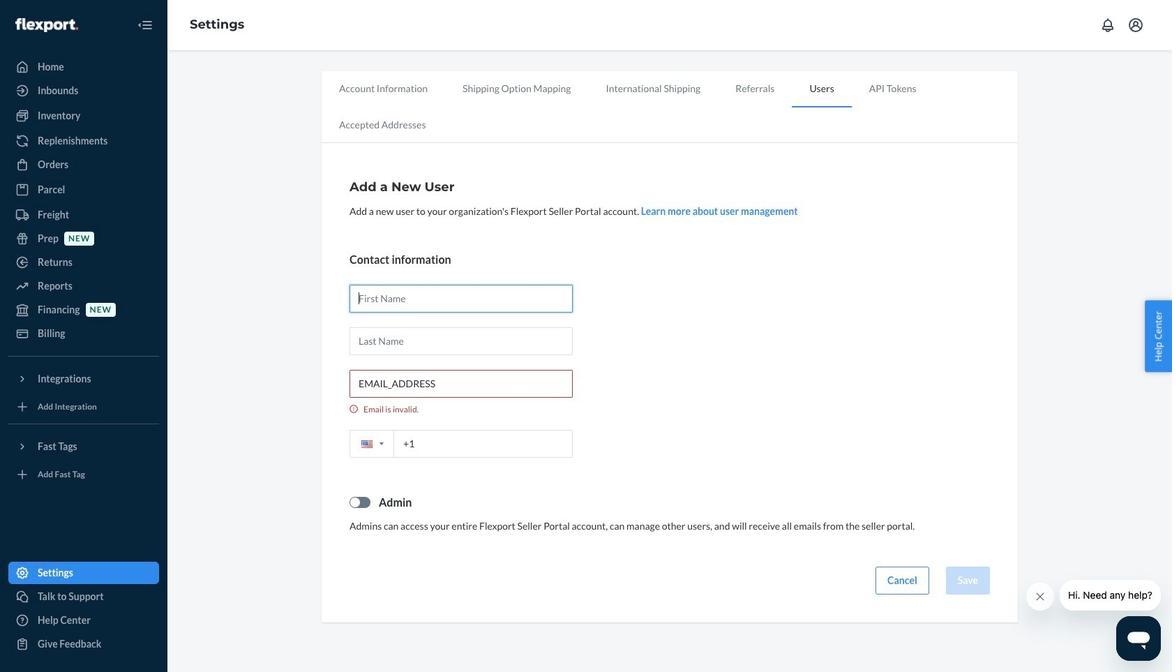 Task type: describe. For each thing, give the bounding box(es) containing it.
First Name text field
[[350, 285, 573, 313]]

open notifications image
[[1100, 17, 1117, 33]]

open account menu image
[[1128, 17, 1144, 33]]

united states: + 1 image
[[380, 443, 384, 446]]

flexport logo image
[[15, 18, 78, 32]]

1 (702) 123-4567 telephone field
[[350, 430, 573, 458]]



Task type: locate. For each thing, give the bounding box(es) containing it.
close navigation image
[[137, 17, 154, 33]]

Email text field
[[350, 370, 573, 398]]

tab
[[322, 71, 445, 106], [445, 71, 589, 106], [589, 71, 718, 106], [718, 71, 792, 106], [792, 71, 852, 107], [852, 71, 934, 106], [322, 107, 443, 142]]

tab list
[[322, 71, 1018, 143]]

Last Name text field
[[350, 327, 573, 355]]



Task type: vqa. For each thing, say whether or not it's contained in the screenshot.
Fast
no



